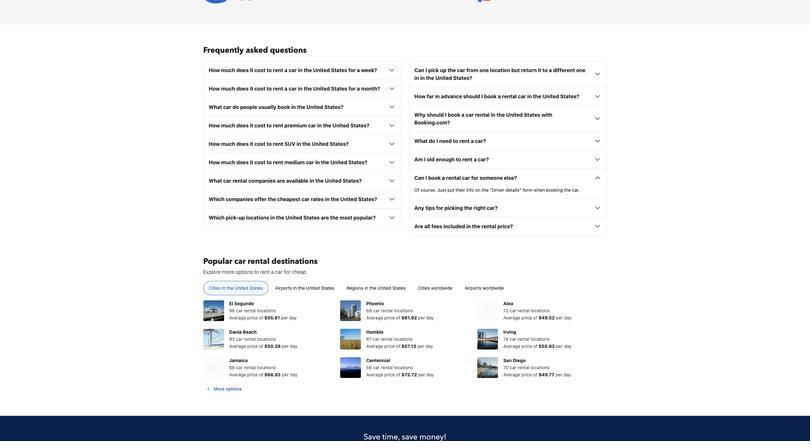 Task type: describe. For each thing, give the bounding box(es) containing it.
cities in the united states button
[[203, 281, 269, 296]]

irving
[[504, 330, 517, 335]]

to down "usually"
[[267, 123, 272, 129]]

per for phoenix 69 car rental locations average price of $61.92 per day
[[418, 315, 425, 321]]

booking
[[547, 187, 563, 193]]

locations inside dropdown button
[[246, 215, 269, 221]]

to inside popular car rental destinations explore more options to rent a car for cheap
[[254, 269, 259, 275]]

asked
[[246, 45, 268, 56]]

states inside regions in the united states button
[[393, 286, 406, 291]]

companies inside dropdown button
[[226, 197, 253, 202]]

car inside can i pick up the car from one location but return it to a different one in in the united states?
[[457, 67, 465, 73]]

am i old enough to rent a car?
[[415, 157, 489, 163]]

are inside dropdown button
[[321, 215, 329, 221]]

which companies offer the cheapest car rates  in the united states?
[[209, 197, 377, 202]]

book right "usually"
[[278, 104, 290, 110]]

centennial
[[366, 358, 390, 363]]

does for how much does it cost to rent suv in the united states?
[[237, 141, 249, 147]]

location
[[490, 67, 510, 73]]

what do i need to rent a car?
[[415, 138, 486, 144]]

per for irving 74 car rental locations average price of $55.93 per day
[[556, 344, 563, 349]]

of for humble 67 car rental locations average price of $57.13 per day
[[396, 344, 401, 349]]

car inside san diego 70 car rental locations average price of $49.77 per day
[[510, 365, 517, 371]]

week?
[[361, 67, 377, 73]]

$49.77
[[539, 372, 555, 378]]

of inside el segundo 96 car rental locations average price of $55.81 per day
[[259, 315, 263, 321]]

the inside dropdown button
[[472, 224, 481, 230]]

suv
[[285, 141, 296, 147]]

states? inside "how much does it cost to rent medium car in the united states?" dropdown button
[[349, 160, 368, 165]]

$55.93
[[539, 344, 555, 349]]

average for aiea 72 car rental locations average price of $49.52 per day
[[504, 315, 521, 321]]

options inside popular car rental destinations explore more options to rent a car for cheap
[[236, 269, 253, 275]]

humble
[[366, 330, 384, 335]]

people
[[240, 104, 257, 110]]

average inside san diego 70 car rental locations average price of $49.77 per day
[[504, 372, 521, 378]]

does for how much does it cost to rent a car in the united states for a week?
[[237, 67, 249, 73]]

68
[[229, 365, 235, 371]]

the up how much does it cost to rent a car in the united states for a month? dropdown button
[[304, 67, 312, 73]]

tips
[[426, 205, 435, 211]]

rental inside popular car rental destinations explore more options to rent a car for cheap
[[248, 256, 270, 267]]

am i old enough to rent a car? button
[[415, 156, 602, 164]]

cheap car rental in dania beach image
[[203, 329, 224, 350]]

are all fees included in the rental price?
[[415, 224, 513, 230]]

details"
[[506, 187, 522, 193]]

car? for am i old enough to rent a car?
[[478, 157, 489, 163]]

united inside cities in the united states button
[[235, 286, 249, 291]]

car inside jamaica 68 car rental locations average price of $66.93 per day
[[236, 365, 243, 371]]

why should i book a car rental in the united states with booking.com?
[[415, 112, 553, 126]]

the down pick
[[426, 75, 434, 81]]

united inside regions in the united states button
[[378, 286, 391, 291]]

united inside which companies offer the cheapest car rates  in the united states? dropdown button
[[340, 197, 357, 202]]

day inside san diego 70 car rental locations average price of $49.77 per day
[[564, 372, 572, 378]]

united inside how far in advance should i book a rental car in the united states? dropdown button
[[543, 94, 559, 99]]

a down the how much does it cost to rent a car in the united states for a week?
[[285, 86, 288, 92]]

per for humble 67 car rental locations average price of $57.13 per day
[[418, 344, 425, 349]]

how much does it cost to rent a car in the united states for a week? button
[[209, 66, 396, 74]]

2 one from the left
[[577, 67, 586, 73]]

96
[[229, 308, 235, 314]]

need
[[440, 138, 452, 144]]

83
[[229, 337, 235, 342]]

tab list containing cities in the united states
[[198, 281, 612, 296]]

how much does it cost to rent a car in the united states for a month?
[[209, 86, 380, 92]]

how far in advance should i book a rental car in the united states?
[[415, 94, 580, 99]]

book up course.
[[429, 175, 441, 181]]

the left right
[[464, 205, 473, 211]]

popular
[[203, 256, 233, 267]]

phoenix
[[366, 301, 384, 307]]

united inside why should i book a car rental in the united states with booking.com?
[[506, 112, 523, 118]]

car inside the aiea 72 car rental locations average price of $49.52 per day
[[510, 308, 517, 314]]

airports for airports worldwide
[[465, 286, 482, 291]]

up inside which pick-up locations in the united states are the most popular? dropdown button
[[239, 215, 245, 221]]

which pick-up locations in the united states are the most popular?
[[209, 215, 376, 221]]

how much does it cost to rent medium car in the united states?
[[209, 160, 368, 165]]

regions in the united states
[[347, 286, 406, 291]]

rental inside dropdown button
[[482, 224, 496, 230]]

cost for how much does it cost to rent a car in the united states for a week?
[[255, 67, 266, 73]]

what car rental companies are available in the united states?
[[209, 178, 362, 184]]

can for can i pick up the car from one location but return it to a different one in in the united states?
[[415, 67, 425, 73]]

$49.52
[[539, 315, 555, 321]]

aiea 72 car rental locations average price of $49.52 per day
[[504, 301, 572, 321]]

per for centennial 56 car rental locations average price of $72.72 per day
[[418, 372, 425, 378]]

most
[[340, 215, 353, 221]]

states? inside how far in advance should i book a rental car in the united states? dropdown button
[[561, 94, 580, 99]]

a down can i pick up the car from one location but return it to a different one in in the united states?
[[498, 94, 501, 99]]

per inside "dania beach 83 car rental locations average price of $50.39 per day"
[[282, 344, 289, 349]]

it for how much does it cost to rent suv in the united states?
[[250, 141, 253, 147]]

rental inside the aiea 72 car rental locations average price of $49.52 per day
[[518, 308, 530, 314]]

on
[[476, 187, 481, 193]]

to right the "enough"
[[456, 157, 461, 163]]

states inside how much does it cost to rent a car in the united states for a week? dropdown button
[[331, 67, 348, 73]]

in inside dropdown button
[[310, 178, 314, 184]]

average for phoenix 69 car rental locations average price of $61.92 per day
[[366, 315, 383, 321]]

a inside can i pick up the car from one location but return it to a different one in in the united states?
[[549, 67, 552, 73]]

the right suv
[[303, 141, 311, 147]]

in inside why should i book a car rental in the united states with booking.com?
[[491, 112, 496, 118]]

how much does it cost to rent a car in the united states for a month? button
[[209, 85, 396, 93]]

cheap car rental in san diego image
[[478, 358, 498, 378]]

car inside centennial 56 car rental locations average price of $72.72 per day
[[373, 365, 380, 371]]

of for irving 74 car rental locations average price of $55.93 per day
[[534, 344, 538, 349]]

5 million+ reviews image
[[478, 0, 504, 4]]

cities worldwide
[[418, 286, 453, 291]]

how for how much does it cost to rent a car in the united states for a month?
[[209, 86, 220, 92]]

picking
[[445, 205, 463, 211]]

rates
[[311, 197, 324, 202]]

locations inside centennial 56 car rental locations average price of $72.72 per day
[[394, 365, 413, 371]]

usually
[[259, 104, 277, 110]]

cheap car rental in irving image
[[478, 329, 498, 350]]

cheap car rental in humble image
[[341, 329, 361, 350]]

locations inside "dania beach 83 car rental locations average price of $50.39 per day"
[[257, 337, 276, 342]]

what do i need to rent a car? button
[[415, 137, 602, 145]]

what car do people usually book in the united states?
[[209, 104, 344, 110]]

united inside 'what car do people usually book in the united states?' 'dropdown button'
[[307, 104, 323, 110]]

a left week?
[[357, 67, 360, 73]]

price inside el segundo 96 car rental locations average price of $55.81 per day
[[247, 315, 258, 321]]

the down how much does it cost to rent a car in the united states for a week? dropdown button
[[304, 86, 312, 92]]

locations inside the aiea 72 car rental locations average price of $49.52 per day
[[531, 308, 550, 314]]

options inside "button"
[[226, 386, 242, 392]]

book up why should i book a car rental in the united states with booking.com?
[[484, 94, 497, 99]]

which for which companies offer the cheapest car rates  in the united states?
[[209, 197, 225, 202]]

cities in the united states
[[209, 286, 263, 291]]

worldwide for airports worldwide
[[483, 286, 504, 291]]

the down cheap
[[298, 286, 305, 291]]

cities for cities worldwide
[[418, 286, 430, 291]]

the down how much does it cost to rent suv in the united states? dropdown button
[[321, 160, 329, 165]]

rental inside the irving 74 car rental locations average price of $55.93 per day
[[518, 337, 530, 342]]

car inside dropdown button
[[223, 178, 231, 184]]

to up "usually"
[[267, 86, 272, 92]]

the up "phoenix"
[[370, 286, 376, 291]]

do inside dropdown button
[[429, 138, 436, 144]]

irving 74 car rental locations average price of $55.93 per day
[[504, 330, 572, 349]]

of for jamaica 68 car rental locations average price of $66.93 per day
[[259, 372, 263, 378]]

day inside el segundo 96 car rental locations average price of $55.81 per day
[[289, 315, 297, 321]]

cheap car rental in el segundo image
[[203, 301, 224, 321]]

are inside dropdown button
[[277, 178, 285, 184]]

the down return
[[533, 94, 542, 99]]

beach
[[243, 330, 257, 335]]

states? inside 'what car do people usually book in the united states?' 'dropdown button'
[[325, 104, 344, 110]]

the up how much does it cost to rent suv in the united states? dropdown button
[[323, 123, 332, 129]]

how for how much does it cost to rent suv in the united states?
[[209, 141, 220, 147]]

i left 'need'
[[437, 138, 438, 144]]

states inside the airports in the united states button
[[321, 286, 335, 291]]

average inside el segundo 96 car rental locations average price of $55.81 per day
[[229, 315, 246, 321]]

any
[[415, 205, 424, 211]]

united inside how much does it cost to rent suv in the united states? dropdown button
[[312, 141, 329, 147]]

states? inside can i pick up the car from one location but return it to a different one in in the united states?
[[454, 75, 473, 81]]

the right "rates"
[[331, 197, 339, 202]]

when
[[534, 187, 545, 193]]

a inside why should i book a car rental in the united states with booking.com?
[[462, 112, 465, 118]]

of inside "dania beach 83 car rental locations average price of $50.39 per day"
[[259, 344, 263, 349]]

can i pick up the car from one location but return it to a different one in in the united states? button
[[415, 66, 602, 82]]

pick
[[429, 67, 439, 73]]

are
[[415, 224, 423, 230]]

a down why should i book a car rental in the united states with booking.com?
[[471, 138, 474, 144]]

airports worldwide button
[[459, 281, 510, 296]]

74
[[504, 337, 509, 342]]

for inside how much does it cost to rent a car in the united states for a month? dropdown button
[[349, 86, 356, 92]]

to inside can i pick up the car from one location but return it to a different one in in the united states?
[[543, 67, 548, 73]]

per for jamaica 68 car rental locations average price of $66.93 per day
[[282, 372, 289, 378]]

medium
[[285, 160, 305, 165]]

put
[[448, 187, 455, 193]]

price for jamaica 68 car rental locations average price of $66.93 per day
[[247, 372, 258, 378]]

the right offer
[[268, 197, 276, 202]]

available
[[286, 178, 309, 184]]

up inside can i pick up the car from one location but return it to a different one in in the united states?
[[440, 67, 447, 73]]

the inside dropdown button
[[316, 178, 324, 184]]

car inside humble 67 car rental locations average price of $57.13 per day
[[373, 337, 380, 342]]

$57.13
[[402, 344, 416, 349]]

does for how much does it cost to rent a car in the united states for a month?
[[237, 86, 249, 92]]

book inside why should i book a car rental in the united states with booking.com?
[[448, 112, 461, 118]]

offer
[[254, 197, 267, 202]]

the right on
[[482, 187, 489, 193]]

states? inside what car rental companies are available in the united states? dropdown button
[[343, 178, 362, 184]]

car inside el segundo 96 car rental locations average price of $55.81 per day
[[236, 308, 243, 314]]

in inside 'dropdown button'
[[291, 104, 296, 110]]

san
[[504, 358, 512, 363]]

a left the month? at the top
[[357, 86, 360, 92]]

regions
[[347, 286, 364, 291]]

per inside el segundo 96 car rental locations average price of $55.81 per day
[[281, 315, 288, 321]]

can for can i book a rental car for someone else?
[[415, 175, 425, 181]]

how for how much does it cost to rent medium car in the united states?
[[209, 160, 220, 165]]

cheap car rental in phoenix image
[[341, 301, 361, 321]]

airports for airports in the united states
[[275, 286, 292, 291]]

a inside popular car rental destinations explore more options to rent a car for cheap
[[271, 269, 274, 275]]

how for how much does it cost to rent a car in the united states for a week?
[[209, 67, 220, 73]]

of course. just put their info on the "driver details" form when booking the car.
[[415, 187, 580, 193]]

to right 'need'
[[453, 138, 458, 144]]

popular car rental destinations explore more options to rent a car for cheap
[[203, 256, 318, 275]]

locations inside humble 67 car rental locations average price of $57.13 per day
[[394, 337, 413, 342]]

united inside can i pick up the car from one location but return it to a different one in in the united states?
[[436, 75, 452, 81]]

how much does it cost to rent premium car in the united states? button
[[209, 122, 396, 130]]

explore
[[203, 269, 221, 275]]

cities for cities in the united states
[[209, 286, 221, 291]]

destinations
[[272, 256, 318, 267]]

i left old
[[424, 157, 426, 163]]

the right pick
[[448, 67, 456, 73]]

questions
[[270, 45, 307, 56]]

i inside 'dropdown button'
[[426, 175, 427, 181]]

el
[[229, 301, 233, 307]]

day for humble 67 car rental locations average price of $57.13 per day
[[426, 344, 433, 349]]

i inside why should i book a car rental in the united states with booking.com?
[[445, 112, 447, 118]]

price for aiea 72 car rental locations average price of $49.52 per day
[[522, 315, 532, 321]]

of inside san diego 70 car rental locations average price of $49.77 per day
[[534, 372, 538, 378]]

more options
[[214, 386, 242, 392]]



Task type: vqa. For each thing, say whether or not it's contained in the screenshot.
topmost 'RENTAL'
no



Task type: locate. For each thing, give the bounding box(es) containing it.
locations inside jamaica 68 car rental locations average price of $66.93 per day
[[257, 365, 276, 371]]

day for jamaica 68 car rental locations average price of $66.93 per day
[[290, 372, 298, 378]]

average for jamaica 68 car rental locations average price of $66.93 per day
[[229, 372, 246, 378]]

locations inside phoenix 69 car rental locations average price of $61.92 per day
[[394, 308, 413, 314]]

average down 68
[[229, 372, 246, 378]]

to down the how much does it cost to rent suv in the united states?
[[267, 160, 272, 165]]

companies up offer
[[249, 178, 276, 184]]

$55.81
[[265, 315, 280, 321]]

2 which from the top
[[209, 215, 225, 221]]

much for how much does it cost to rent suv in the united states?
[[221, 141, 235, 147]]

car? right right
[[487, 205, 498, 211]]

of
[[415, 187, 420, 193]]

their
[[456, 187, 465, 193]]

states up segundo
[[250, 286, 263, 291]]

a down questions
[[285, 67, 288, 73]]

info
[[467, 187, 474, 193]]

much for how much does it cost to rent a car in the united states for a month?
[[221, 86, 235, 92]]

0 vertical spatial what
[[209, 104, 222, 110]]

united inside how much does it cost to rent premium car in the united states? dropdown button
[[333, 123, 349, 129]]

0 horizontal spatial up
[[239, 215, 245, 221]]

a inside 'dropdown button'
[[442, 175, 445, 181]]

diego
[[513, 358, 526, 363]]

rental inside "dania beach 83 car rental locations average price of $50.39 per day"
[[244, 337, 256, 342]]

the left most
[[330, 215, 339, 221]]

car inside why should i book a car rental in the united states with booking.com?
[[466, 112, 474, 118]]

0 horizontal spatial airports
[[275, 286, 292, 291]]

locations inside el segundo 96 car rental locations average price of $55.81 per day
[[257, 308, 276, 314]]

average inside humble 67 car rental locations average price of $57.13 per day
[[366, 344, 383, 349]]

average down '69'
[[366, 315, 383, 321]]

a
[[285, 67, 288, 73], [357, 67, 360, 73], [549, 67, 552, 73], [285, 86, 288, 92], [357, 86, 360, 92], [498, 94, 501, 99], [462, 112, 465, 118], [471, 138, 474, 144], [474, 157, 477, 163], [442, 175, 445, 181], [271, 269, 274, 275]]

worldwide for cities worldwide
[[431, 286, 453, 291]]

states left regions
[[321, 286, 335, 291]]

of for phoenix 69 car rental locations average price of $61.92 per day
[[396, 315, 401, 321]]

companies inside dropdown button
[[249, 178, 276, 184]]

it inside can i pick up the car from one location but return it to a different one in in the united states?
[[538, 67, 542, 73]]

to right return
[[543, 67, 548, 73]]

1 horizontal spatial cities
[[418, 286, 430, 291]]

1 one from the left
[[480, 67, 489, 73]]

1 cities from the left
[[209, 286, 221, 291]]

2 does from the top
[[237, 86, 249, 92]]

4 does from the top
[[237, 141, 249, 147]]

why
[[415, 112, 426, 118]]

for left the month? at the top
[[349, 86, 356, 92]]

price left "$49.52"
[[522, 315, 532, 321]]

56
[[366, 365, 372, 371]]

average down the 74
[[504, 344, 521, 349]]

day for irving 74 car rental locations average price of $55.93 per day
[[564, 344, 572, 349]]

locations inside the irving 74 car rental locations average price of $55.93 per day
[[531, 337, 550, 342]]

for inside can i book a rental car for someone else? 'dropdown button'
[[472, 175, 479, 181]]

day right $57.13
[[426, 344, 433, 349]]

2 vertical spatial what
[[209, 178, 222, 184]]

centennial 56 car rental locations average price of $72.72 per day
[[366, 358, 434, 378]]

different
[[553, 67, 575, 73]]

1 much from the top
[[221, 67, 235, 73]]

4 cost from the top
[[255, 141, 266, 147]]

united
[[313, 67, 330, 73], [436, 75, 452, 81], [313, 86, 330, 92], [543, 94, 559, 99], [307, 104, 323, 110], [506, 112, 523, 118], [333, 123, 349, 129], [312, 141, 329, 147], [331, 160, 347, 165], [325, 178, 342, 184], [340, 197, 357, 202], [286, 215, 302, 221], [235, 286, 249, 291], [306, 286, 320, 291], [378, 286, 391, 291]]

states left with
[[524, 112, 541, 118]]

70
[[504, 365, 509, 371]]

the down cheapest
[[276, 215, 285, 221]]

airports down cheap
[[275, 286, 292, 291]]

someone
[[480, 175, 503, 181]]

do inside 'dropdown button'
[[233, 104, 239, 110]]

the down how much does it cost to rent a car in the united states for a month? dropdown button
[[297, 104, 305, 110]]

i up booking.com?
[[445, 112, 447, 118]]

4 much from the top
[[221, 141, 235, 147]]

book
[[484, 94, 497, 99], [278, 104, 290, 110], [448, 112, 461, 118], [429, 175, 441, 181]]

airports worldwide
[[465, 286, 504, 291]]

how
[[209, 67, 220, 73], [209, 86, 220, 92], [415, 94, 426, 99], [209, 123, 220, 129], [209, 141, 220, 147], [209, 160, 220, 165]]

it
[[250, 67, 253, 73], [538, 67, 542, 73], [250, 86, 253, 92], [250, 123, 253, 129], [250, 141, 253, 147], [250, 160, 253, 165]]

rent inside popular car rental destinations explore more options to rent a car for cheap
[[260, 269, 270, 275]]

2 worldwide from the left
[[483, 286, 504, 291]]

1 airports from the left
[[275, 286, 292, 291]]

2 cost from the top
[[255, 86, 266, 92]]

price for humble 67 car rental locations average price of $57.13 per day
[[385, 344, 395, 349]]

advance
[[441, 94, 462, 99]]

$72.72
[[402, 372, 417, 378]]

from
[[467, 67, 479, 73]]

per inside jamaica 68 car rental locations average price of $66.93 per day
[[282, 372, 289, 378]]

popular?
[[354, 215, 376, 221]]

of left "$49.52"
[[534, 315, 538, 321]]

day right $72.72
[[427, 372, 434, 378]]

"driver
[[490, 187, 505, 193]]

locations
[[246, 215, 269, 221], [257, 308, 276, 314], [394, 308, 413, 314], [531, 308, 550, 314], [257, 337, 276, 342], [394, 337, 413, 342], [531, 337, 550, 342], [257, 365, 276, 371], [394, 365, 413, 371], [531, 365, 550, 371]]

1 vertical spatial do
[[429, 138, 436, 144]]

to down asked
[[267, 67, 272, 73]]

of
[[259, 315, 263, 321], [396, 315, 401, 321], [534, 315, 538, 321], [259, 344, 263, 349], [396, 344, 401, 349], [534, 344, 538, 349], [259, 372, 263, 378], [396, 372, 401, 378], [534, 372, 538, 378]]

1 vertical spatial up
[[239, 215, 245, 221]]

much for how much does it cost to rent medium car in the united states?
[[221, 160, 235, 165]]

a left the different
[[549, 67, 552, 73]]

dania
[[229, 330, 242, 335]]

average inside centennial 56 car rental locations average price of $72.72 per day
[[366, 372, 383, 378]]

1 which from the top
[[209, 197, 225, 202]]

average inside the irving 74 car rental locations average price of $55.93 per day
[[504, 344, 521, 349]]

rental inside dropdown button
[[233, 178, 247, 184]]

5 cost from the top
[[255, 160, 266, 165]]

in
[[298, 67, 303, 73], [415, 75, 419, 81], [420, 75, 425, 81], [298, 86, 303, 92], [435, 94, 440, 99], [528, 94, 532, 99], [291, 104, 296, 110], [491, 112, 496, 118], [318, 123, 322, 129], [297, 141, 301, 147], [315, 160, 320, 165], [310, 178, 314, 184], [325, 197, 330, 202], [271, 215, 275, 221], [467, 224, 471, 230], [222, 286, 226, 291], [293, 286, 297, 291], [365, 286, 368, 291]]

regions in the united states button
[[341, 281, 412, 296]]

rental inside san diego 70 car rental locations average price of $49.77 per day
[[518, 365, 530, 371]]

3 much from the top
[[221, 123, 235, 129]]

included
[[444, 224, 465, 230]]

of left the $49.77
[[534, 372, 538, 378]]

states inside how much does it cost to rent a car in the united states for a month? dropdown button
[[331, 86, 348, 92]]

cities worldwide button
[[413, 281, 458, 296]]

how much does it cost to rent suv in the united states? button
[[209, 140, 396, 148]]

united inside "how much does it cost to rent medium car in the united states?" dropdown button
[[331, 160, 347, 165]]

price left $61.92
[[385, 315, 395, 321]]

rental inside humble 67 car rental locations average price of $57.13 per day
[[381, 337, 393, 342]]

0 horizontal spatial worldwide
[[431, 286, 453, 291]]

states inside which pick-up locations in the united states are the most popular? dropdown button
[[304, 215, 320, 221]]

per inside phoenix 69 car rental locations average price of $61.92 per day
[[418, 315, 425, 321]]

rent
[[273, 67, 283, 73], [273, 86, 283, 92], [273, 123, 283, 129], [460, 138, 470, 144], [273, 141, 283, 147], [463, 157, 473, 163], [273, 160, 283, 165], [260, 269, 270, 275]]

does for how much does it cost to rent premium car in the united states?
[[237, 123, 249, 129]]

1 vertical spatial what
[[415, 138, 428, 144]]

3 cost from the top
[[255, 123, 266, 129]]

for up on
[[472, 175, 479, 181]]

day inside jamaica 68 car rental locations average price of $66.93 per day
[[290, 372, 298, 378]]

booking.com?
[[415, 120, 450, 126]]

0 horizontal spatial do
[[233, 104, 239, 110]]

states inside cities in the united states button
[[250, 286, 263, 291]]

0 vertical spatial are
[[277, 178, 285, 184]]

how for how far in advance should i book a rental car in the united states?
[[415, 94, 426, 99]]

dania beach 83 car rental locations average price of $50.39 per day
[[229, 330, 298, 349]]

average for centennial 56 car rental locations average price of $72.72 per day
[[366, 372, 383, 378]]

the inside 'dropdown button'
[[297, 104, 305, 110]]

it for how much does it cost to rent a car in the united states for a week?
[[250, 67, 253, 73]]

2 vertical spatial car?
[[487, 205, 498, 211]]

rental inside el segundo 96 car rental locations average price of $55.81 per day
[[244, 308, 256, 314]]

can i book a rental car for someone else?
[[415, 175, 517, 181]]

day for phoenix 69 car rental locations average price of $61.92 per day
[[427, 315, 434, 321]]

day for aiea 72 car rental locations average price of $49.52 per day
[[564, 315, 572, 321]]

for left week?
[[349, 67, 356, 73]]

united inside the airports in the united states button
[[306, 286, 320, 291]]

states down "rates"
[[304, 215, 320, 221]]

fees
[[432, 224, 443, 230]]

much
[[221, 67, 235, 73], [221, 86, 235, 92], [221, 123, 235, 129], [221, 141, 235, 147], [221, 160, 235, 165]]

just
[[438, 187, 447, 193]]

the down right
[[472, 224, 481, 230]]

which for which pick-up locations in the united states are the most popular?
[[209, 215, 225, 221]]

1 can from the top
[[415, 67, 425, 73]]

states left week?
[[331, 67, 348, 73]]

what for what do i need to rent a car?
[[415, 138, 428, 144]]

72
[[504, 308, 509, 314]]

1 vertical spatial can
[[415, 175, 425, 181]]

for inside popular car rental destinations explore more options to rent a car for cheap
[[284, 269, 291, 275]]

average inside phoenix 69 car rental locations average price of $61.92 per day
[[366, 315, 383, 321]]

how much does it cost to rent premium car in the united states?
[[209, 123, 370, 129]]

options
[[236, 269, 253, 275], [226, 386, 242, 392]]

states inside why should i book a car rental in the united states with booking.com?
[[524, 112, 541, 118]]

cheap car rental in jamaica image
[[203, 358, 224, 378]]

day right $61.92
[[427, 315, 434, 321]]

for inside how much does it cost to rent a car in the united states for a week? dropdown button
[[349, 67, 356, 73]]

1 vertical spatial which
[[209, 215, 225, 221]]

states left the month? at the top
[[331, 86, 348, 92]]

5 does from the top
[[237, 160, 249, 165]]

far
[[427, 94, 434, 99]]

per right $61.92
[[418, 315, 425, 321]]

more options button
[[203, 384, 244, 395]]

cost
[[255, 67, 266, 73], [255, 86, 266, 92], [255, 123, 266, 129], [255, 141, 266, 147], [255, 160, 266, 165]]

cost down asked
[[255, 67, 266, 73]]

rental inside phoenix 69 car rental locations average price of $61.92 per day
[[381, 308, 393, 314]]

are down "rates"
[[321, 215, 329, 221]]

cost for how much does it cost to rent suv in the united states?
[[255, 141, 266, 147]]

average
[[229, 315, 246, 321], [366, 315, 383, 321], [504, 315, 521, 321], [229, 344, 246, 349], [366, 344, 383, 349], [504, 344, 521, 349], [229, 372, 246, 378], [366, 372, 383, 378], [504, 372, 521, 378]]

0 vertical spatial car?
[[475, 138, 486, 144]]

should inside why should i book a car rental in the united states with booking.com?
[[427, 112, 444, 118]]

a up can i book a rental car for someone else?
[[474, 157, 477, 163]]

day right "$49.52"
[[564, 315, 572, 321]]

for left cheap
[[284, 269, 291, 275]]

1 does from the top
[[237, 67, 249, 73]]

of inside the aiea 72 car rental locations average price of $49.52 per day
[[534, 315, 538, 321]]

day right $50.39
[[290, 344, 298, 349]]

the left car.
[[565, 187, 571, 193]]

1 vertical spatial should
[[427, 112, 444, 118]]

car? for what do i need to rent a car?
[[475, 138, 486, 144]]

rental inside why should i book a car rental in the united states with booking.com?
[[475, 112, 490, 118]]

day inside the aiea 72 car rental locations average price of $49.52 per day
[[564, 315, 572, 321]]

per
[[281, 315, 288, 321], [418, 315, 425, 321], [556, 315, 563, 321], [282, 344, 289, 349], [418, 344, 425, 349], [556, 344, 563, 349], [282, 372, 289, 378], [418, 372, 425, 378], [556, 372, 563, 378]]

all
[[425, 224, 431, 230]]

should right advance
[[464, 94, 480, 99]]

cost for how much does it cost to rent premium car in the united states?
[[255, 123, 266, 129]]

should
[[464, 94, 480, 99], [427, 112, 444, 118]]

3 does from the top
[[237, 123, 249, 129]]

2 cities from the left
[[418, 286, 430, 291]]

cost down the how much does it cost to rent suv in the united states?
[[255, 160, 266, 165]]

1 vertical spatial car?
[[478, 157, 489, 163]]

price inside the irving 74 car rental locations average price of $55.93 per day
[[522, 344, 532, 349]]

1 horizontal spatial do
[[429, 138, 436, 144]]

jamaica 68 car rental locations average price of $66.93 per day
[[229, 358, 298, 378]]

in inside dropdown button
[[467, 224, 471, 230]]

are left available
[[277, 178, 285, 184]]

more
[[214, 386, 225, 392]]

0 horizontal spatial are
[[277, 178, 285, 184]]

the inside why should i book a car rental in the united states with booking.com?
[[497, 112, 505, 118]]

do left people
[[233, 104, 239, 110]]

per for aiea 72 car rental locations average price of $49.52 per day
[[556, 315, 563, 321]]

rental inside jamaica 68 car rental locations average price of $66.93 per day
[[244, 365, 256, 371]]

price inside "dania beach 83 car rental locations average price of $50.39 per day"
[[247, 344, 258, 349]]

i up why should i book a car rental in the united states with booking.com?
[[482, 94, 483, 99]]

am
[[415, 157, 423, 163]]

a down destinations
[[271, 269, 274, 275]]

locations up $72.72
[[394, 365, 413, 371]]

what inside what do i need to rent a car? dropdown button
[[415, 138, 428, 144]]

day right $55.81
[[289, 315, 297, 321]]

it for how much does it cost to rent premium car in the united states?
[[250, 123, 253, 129]]

for right tips
[[436, 205, 444, 211]]

it for how much does it cost to rent medium car in the united states?
[[250, 160, 253, 165]]

price inside san diego 70 car rental locations average price of $49.77 per day
[[522, 372, 532, 378]]

0 horizontal spatial should
[[427, 112, 444, 118]]

price for irving 74 car rental locations average price of $55.93 per day
[[522, 344, 532, 349]]

locations up "$49.52"
[[531, 308, 550, 314]]

day inside the irving 74 car rental locations average price of $55.93 per day
[[564, 344, 572, 349]]

2 airports from the left
[[465, 286, 482, 291]]

to left suv
[[267, 141, 272, 147]]

states
[[331, 67, 348, 73], [331, 86, 348, 92], [524, 112, 541, 118], [304, 215, 320, 221], [250, 286, 263, 291], [321, 286, 335, 291], [393, 286, 406, 291]]

one right the different
[[577, 67, 586, 73]]

airports up the cheap car rental in aiea 'image'
[[465, 286, 482, 291]]

0 vertical spatial should
[[464, 94, 480, 99]]

much for how much does it cost to rent premium car in the united states?
[[221, 123, 235, 129]]

what inside what car rental companies are available in the united states? dropdown button
[[209, 178, 222, 184]]

day right $66.93 at the bottom of the page
[[290, 372, 298, 378]]

form
[[523, 187, 533, 193]]

locations up $57.13
[[394, 337, 413, 342]]

cost for how much does it cost to rent a car in the united states for a month?
[[255, 86, 266, 92]]

0 horizontal spatial one
[[480, 67, 489, 73]]

of for aiea 72 car rental locations average price of $49.52 per day
[[534, 315, 538, 321]]

cost for how much does it cost to rent medium car in the united states?
[[255, 160, 266, 165]]

average down the 67
[[366, 344, 383, 349]]

of left $55.93
[[534, 344, 538, 349]]

for
[[349, 67, 356, 73], [349, 86, 356, 92], [472, 175, 479, 181], [436, 205, 444, 211], [284, 269, 291, 275]]

how much does it cost to rent suv in the united states?
[[209, 141, 349, 147]]

day inside phoenix 69 car rental locations average price of $61.92 per day
[[427, 315, 434, 321]]

of left $57.13
[[396, 344, 401, 349]]

which pick-up locations in the united states are the most popular? button
[[209, 214, 396, 222]]

car inside phoenix 69 car rental locations average price of $61.92 per day
[[373, 308, 380, 314]]

$61.92
[[402, 315, 417, 321]]

jamaica
[[229, 358, 248, 363]]

cheap car rental in aiea image
[[478, 301, 498, 321]]

per inside san diego 70 car rental locations average price of $49.77 per day
[[556, 372, 563, 378]]

much for how much does it cost to rent a car in the united states for a week?
[[221, 67, 235, 73]]

1 horizontal spatial up
[[440, 67, 447, 73]]

1 worldwide from the left
[[431, 286, 453, 291]]

with
[[542, 112, 553, 118]]

0 vertical spatial companies
[[249, 178, 276, 184]]

2 can from the top
[[415, 175, 425, 181]]

locations up the $49.77
[[531, 365, 550, 371]]

of inside the irving 74 car rental locations average price of $55.93 per day
[[534, 344, 538, 349]]

premium
[[285, 123, 307, 129]]

what car rental companies are available in the united states? button
[[209, 177, 396, 185]]

what car do people usually book in the united states? button
[[209, 103, 396, 111]]

1 cost from the top
[[255, 67, 266, 73]]

the up el on the bottom left of the page
[[227, 286, 234, 291]]

per right $50.39
[[282, 344, 289, 349]]

of left $66.93 at the bottom of the page
[[259, 372, 263, 378]]

0 vertical spatial do
[[233, 104, 239, 110]]

what for what car rental companies are available in the united states?
[[209, 178, 222, 184]]

0 vertical spatial up
[[440, 67, 447, 73]]

cheap
[[292, 269, 306, 275]]

69
[[366, 308, 372, 314]]

1 vertical spatial options
[[226, 386, 242, 392]]

1 horizontal spatial one
[[577, 67, 586, 73]]

price for centennial 56 car rental locations average price of $72.72 per day
[[385, 372, 395, 378]]

how for how much does it cost to rent premium car in the united states?
[[209, 123, 220, 129]]

price for phoenix 69 car rental locations average price of $61.92 per day
[[385, 315, 395, 321]]

airports in the united states
[[275, 286, 335, 291]]

1 horizontal spatial should
[[464, 94, 480, 99]]

of left $72.72
[[396, 372, 401, 378]]

united inside how much does it cost to rent a car in the united states for a month? dropdown button
[[313, 86, 330, 92]]

can i pick up the car from one location but return it to a different one in in the united states?
[[415, 67, 586, 81]]

price inside phoenix 69 car rental locations average price of $61.92 per day
[[385, 315, 395, 321]]

average inside "dania beach 83 car rental locations average price of $50.39 per day"
[[229, 344, 246, 349]]

average for humble 67 car rental locations average price of $57.13 per day
[[366, 344, 383, 349]]

price left $66.93 at the bottom of the page
[[247, 372, 258, 378]]

average for irving 74 car rental locations average price of $55.93 per day
[[504, 344, 521, 349]]

for inside any tips for picking the right car? dropdown button
[[436, 205, 444, 211]]

0 vertical spatial options
[[236, 269, 253, 275]]

average down "72"
[[504, 315, 521, 321]]

why should i book a car rental in the united states with booking.com? button
[[415, 111, 602, 127]]

phoenix 69 car rental locations average price of $61.92 per day
[[366, 301, 434, 321]]

of for centennial 56 car rental locations average price of $72.72 per day
[[396, 372, 401, 378]]

0 horizontal spatial cities
[[209, 286, 221, 291]]

average inside the aiea 72 car rental locations average price of $49.52 per day
[[504, 315, 521, 321]]

average down 96 on the left bottom of the page
[[229, 315, 246, 321]]

0 vertical spatial can
[[415, 67, 425, 73]]

car? up the someone
[[478, 157, 489, 163]]

can up of
[[415, 175, 425, 181]]

5 much from the top
[[221, 160, 235, 165]]

course.
[[421, 187, 436, 193]]

to up cities in the united states
[[254, 269, 259, 275]]

does for how much does it cost to rent medium car in the united states?
[[237, 160, 249, 165]]

airports in the united states button
[[270, 281, 340, 296]]

cheap car rental in centennial image
[[341, 358, 361, 378]]

car inside "dania beach 83 car rental locations average price of $50.39 per day"
[[236, 337, 243, 342]]

united inside how much does it cost to rent a car in the united states for a week? dropdown button
[[313, 67, 330, 73]]

cities
[[209, 286, 221, 291], [418, 286, 430, 291]]

pick-
[[226, 215, 239, 221]]

we're here for you image
[[203, 0, 229, 4]]

states? inside how much does it cost to rent premium car in the united states? dropdown button
[[351, 123, 370, 129]]

price down diego
[[522, 372, 532, 378]]

1 horizontal spatial airports
[[465, 286, 482, 291]]

up
[[440, 67, 447, 73], [239, 215, 245, 221]]

rental inside 'dropdown button'
[[446, 175, 461, 181]]

day for centennial 56 car rental locations average price of $72.72 per day
[[427, 372, 434, 378]]

day right the $49.77
[[564, 372, 572, 378]]

can left pick
[[415, 67, 425, 73]]

car? down why should i book a car rental in the united states with booking.com?
[[475, 138, 486, 144]]

1 horizontal spatial worldwide
[[483, 286, 504, 291]]

price inside centennial 56 car rental locations average price of $72.72 per day
[[385, 372, 395, 378]]

2 much from the top
[[221, 86, 235, 92]]

united inside which pick-up locations in the united states are the most popular? dropdown button
[[286, 215, 302, 221]]

it for how much does it cost to rent a car in the united states for a month?
[[250, 86, 253, 92]]

locations up $55.93
[[531, 337, 550, 342]]

average down 70
[[504, 372, 521, 378]]

states? inside which companies offer the cheapest car rates  in the united states? dropdown button
[[358, 197, 377, 202]]

book down advance
[[448, 112, 461, 118]]

1 horizontal spatial are
[[321, 215, 329, 221]]

1 vertical spatial companies
[[226, 197, 253, 202]]

price inside jamaica 68 car rental locations average price of $66.93 per day
[[247, 372, 258, 378]]

else?
[[504, 175, 517, 181]]

what for what car do people usually book in the united states?
[[209, 104, 222, 110]]

but
[[512, 67, 520, 73]]

per inside centennial 56 car rental locations average price of $72.72 per day
[[418, 372, 425, 378]]

right
[[474, 205, 486, 211]]

locations down offer
[[246, 215, 269, 221]]

san diego 70 car rental locations average price of $49.77 per day
[[504, 358, 572, 378]]

i left pick
[[426, 67, 427, 73]]

cost up "usually"
[[255, 86, 266, 92]]

the up "rates"
[[316, 178, 324, 184]]

locations up $55.81
[[257, 308, 276, 314]]

how much does it cost to rent a car in the united states for a week?
[[209, 67, 377, 73]]

united inside what car rental companies are available in the united states? dropdown button
[[325, 178, 342, 184]]

the down how far in advance should i book a rental car in the united states?
[[497, 112, 505, 118]]

1 vertical spatial are
[[321, 215, 329, 221]]

per right $55.81
[[281, 315, 288, 321]]

one right from
[[480, 67, 489, 73]]

tab list
[[198, 281, 612, 296]]

price down beach
[[247, 344, 258, 349]]

humble 67 car rental locations average price of $57.13 per day
[[366, 330, 433, 349]]

average down 83 in the left bottom of the page
[[229, 344, 246, 349]]

0 vertical spatial which
[[209, 197, 225, 202]]

i
[[426, 67, 427, 73], [482, 94, 483, 99], [445, 112, 447, 118], [437, 138, 438, 144], [424, 157, 426, 163], [426, 175, 427, 181]]

options right the "more"
[[236, 269, 253, 275]]

a down advance
[[462, 112, 465, 118]]

day inside "dania beach 83 car rental locations average price of $50.39 per day"
[[290, 344, 298, 349]]



